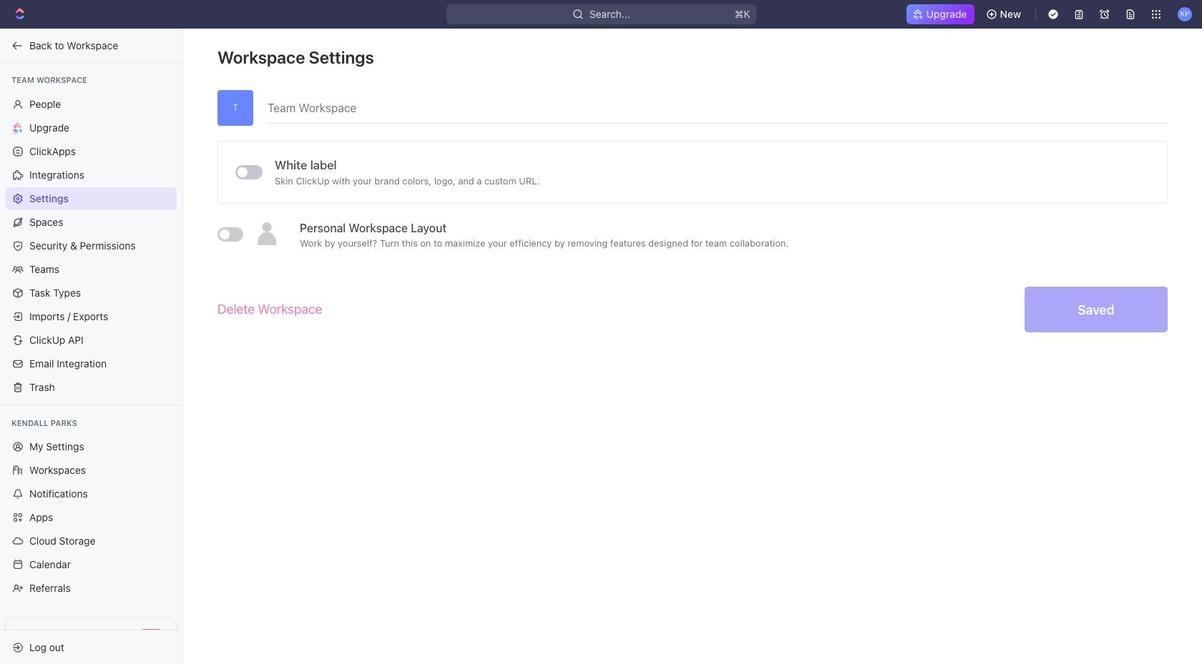 Task type: locate. For each thing, give the bounding box(es) containing it.
Team Na﻿me text field
[[268, 90, 1168, 123]]



Task type: vqa. For each thing, say whether or not it's contained in the screenshot.
Team Na﻿Me text field
yes



